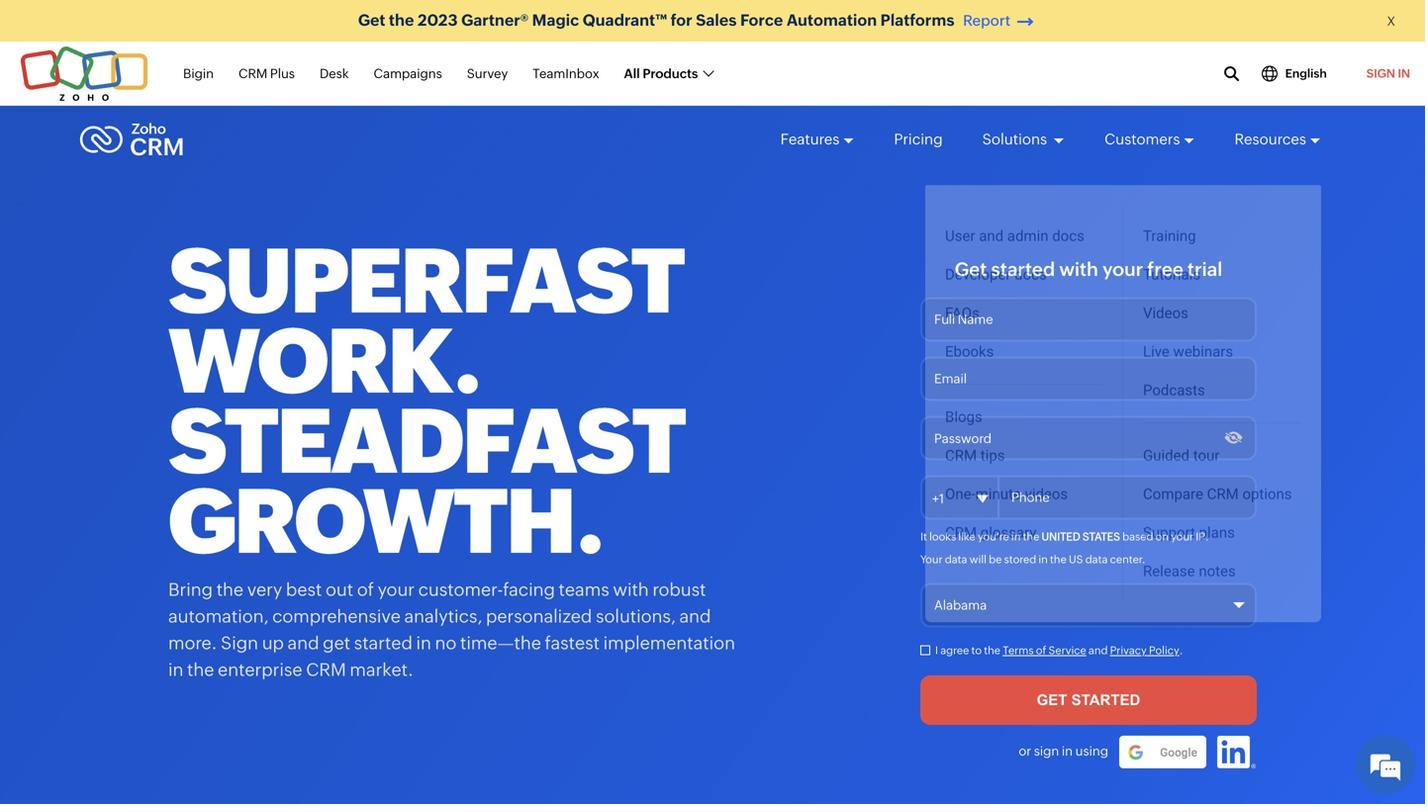 Task type: locate. For each thing, give the bounding box(es) containing it.
of inside superfast work. steadfast growth. bring the very best out of your customer-facing teams with robust automation, comprehensive analytics, personalized solutions, and more. sign up and get started in no time—the fastest implementation in the enterprise crm market.
[[357, 580, 374, 601]]

0 vertical spatial started
[[992, 259, 1056, 280]]

all products
[[624, 66, 698, 81]]

customer-
[[418, 580, 503, 601]]

crm left plus on the top of page
[[239, 66, 268, 81]]

crm inside "link"
[[239, 66, 268, 81]]

1 vertical spatial docs
[[1015, 258, 1047, 275]]

.
[[1206, 531, 1209, 544], [1180, 645, 1184, 658]]

and down 'robust'
[[680, 607, 711, 627]]

ebooks
[[946, 335, 994, 353]]

docs down the admin
[[1015, 258, 1047, 275]]

data left will at the bottom of page
[[945, 554, 968, 566]]

the down more.
[[187, 660, 214, 681]]

admin
[[1008, 219, 1049, 237]]

support plans
[[1144, 517, 1236, 534]]

your for steadfast
[[378, 580, 415, 601]]

crm left the you're
[[946, 517, 977, 534]]

market.
[[350, 660, 414, 681]]

started up faqs link
[[992, 259, 1056, 280]]

features link
[[781, 113, 855, 166]]

of right terms
[[1036, 645, 1047, 658]]

get the 2023 gartner® magic quadrant™ for sales force automation platforms report
[[358, 11, 1011, 29]]

growth.
[[168, 471, 604, 573]]

tutorials
[[1144, 258, 1201, 275]]

1 horizontal spatial data
[[1086, 554, 1108, 566]]

implementation
[[604, 634, 736, 654]]

+1
[[933, 492, 945, 507]]

0 horizontal spatial with
[[613, 580, 649, 601]]

2 horizontal spatial your
[[1172, 531, 1194, 544]]

docs right the admin
[[1053, 219, 1085, 237]]

release notes
[[1144, 555, 1236, 572]]

to
[[972, 645, 982, 658]]

release notes link
[[1144, 545, 1302, 583]]

get
[[358, 11, 386, 29], [955, 259, 987, 280]]

the up automation,
[[217, 580, 244, 601]]

None submit
[[921, 676, 1257, 726]]

2023
[[418, 11, 458, 29]]

resources link
[[1235, 113, 1322, 166]]

0 horizontal spatial .
[[1180, 645, 1184, 658]]

. up notes
[[1206, 531, 1209, 544]]

or sign in using
[[1019, 745, 1109, 759]]

release
[[1144, 555, 1196, 572]]

policy
[[1150, 645, 1180, 658]]

using
[[1076, 745, 1109, 759]]

tour
[[1194, 439, 1220, 457]]

of right out
[[357, 580, 374, 601]]

your inside superfast work. steadfast growth. bring the very best out of your customer-facing teams with robust automation, comprehensive analytics, personalized solutions, and more. sign up and get started in no time—the fastest implementation in the enterprise crm market.
[[378, 580, 415, 601]]

0 horizontal spatial of
[[357, 580, 374, 601]]

live
[[1144, 335, 1170, 353]]

1 vertical spatial of
[[1036, 645, 1047, 658]]

based
[[1123, 531, 1154, 544]]

started up "market."
[[354, 634, 413, 654]]

crm tips link
[[946, 429, 1103, 468]]

crm plus link
[[239, 55, 295, 92]]

1 horizontal spatial of
[[1036, 645, 1047, 658]]

features
[[781, 131, 840, 148]]

sales
[[696, 11, 737, 29]]

crm glossary
[[946, 517, 1037, 534]]

gartner®
[[462, 11, 529, 29]]

with
[[1060, 259, 1099, 280], [613, 580, 649, 601]]

0 vertical spatial with
[[1060, 259, 1099, 280]]

ebooks link
[[946, 325, 1103, 377]]

options
[[1243, 478, 1293, 495]]

stored
[[1005, 554, 1037, 566]]

service
[[1049, 645, 1087, 658]]

1 horizontal spatial started
[[992, 259, 1056, 280]]

plus
[[270, 66, 295, 81]]

crm for crm plus
[[239, 66, 268, 81]]

0 vertical spatial your
[[1103, 259, 1144, 280]]

the right "to"
[[984, 645, 1001, 658]]

very
[[247, 580, 282, 601]]

crm
[[239, 66, 268, 81], [946, 439, 977, 457], [1208, 478, 1239, 495], [946, 517, 977, 534], [306, 660, 346, 681]]

it
[[921, 531, 928, 544]]

crm glossary link
[[946, 506, 1103, 582]]

campaigns
[[374, 66, 442, 81]]

in
[[1012, 531, 1021, 544], [1039, 554, 1048, 566], [416, 634, 432, 654], [168, 660, 184, 681], [1062, 745, 1073, 759]]

be
[[989, 554, 1002, 566]]

guided tour
[[1144, 439, 1220, 457]]

0 horizontal spatial get
[[358, 11, 386, 29]]

podcasts
[[1144, 374, 1206, 391]]

your up analytics,
[[378, 580, 415, 601]]

training link
[[1144, 209, 1302, 248]]

get for get the 2023 gartner® magic quadrant™ for sales force automation platforms report
[[358, 11, 386, 29]]

developer docs
[[946, 258, 1047, 275]]

bigin link
[[183, 55, 214, 92]]

blogs link
[[946, 377, 1103, 429]]

. right privacy
[[1180, 645, 1184, 658]]

1 vertical spatial with
[[613, 580, 649, 601]]

0 horizontal spatial your
[[378, 580, 415, 601]]

zoho crm logo image
[[79, 118, 184, 161]]

0 vertical spatial of
[[357, 580, 374, 601]]

with inside superfast work. steadfast growth. bring the very best out of your customer-facing teams with robust automation, comprehensive analytics, personalized solutions, and more. sign up and get started in no time—the fastest implementation in the enterprise crm market.
[[613, 580, 649, 601]]

all products link
[[624, 55, 713, 92]]

0 vertical spatial get
[[358, 11, 386, 29]]

with up solutions,
[[613, 580, 649, 601]]

1 vertical spatial started
[[354, 634, 413, 654]]

2 data from the left
[[1086, 554, 1108, 566]]

looks
[[930, 531, 957, 544]]

1 horizontal spatial .
[[1206, 531, 1209, 544]]

data right us
[[1086, 554, 1108, 566]]

bigin
[[183, 66, 214, 81]]

your data will be stored in the us data center.
[[921, 554, 1146, 566]]

of
[[357, 580, 374, 601], [1036, 645, 1047, 658]]

1 vertical spatial get
[[955, 259, 987, 280]]

crm up support plans link on the right bottom of page
[[1208, 478, 1239, 495]]

one-minute videos
[[946, 478, 1069, 495]]

1 horizontal spatial get
[[955, 259, 987, 280]]

products
[[643, 66, 698, 81]]

us
[[1069, 554, 1084, 566]]

desk
[[320, 66, 349, 81]]

glossary
[[981, 517, 1037, 534]]

get up faqs
[[955, 259, 987, 280]]

it looks like you're in the united states based on your ip .
[[921, 531, 1209, 544]]

crm down get
[[306, 660, 346, 681]]

and
[[979, 219, 1004, 237], [680, 607, 711, 627], [288, 634, 319, 654], [1089, 645, 1108, 658]]

your left ip
[[1172, 531, 1194, 544]]

enterprise
[[218, 660, 303, 681]]

0 horizontal spatial started
[[354, 634, 413, 654]]

2 vertical spatial your
[[378, 580, 415, 601]]

your left 'free'
[[1103, 259, 1144, 280]]

and left privacy
[[1089, 645, 1108, 658]]

automation
[[787, 11, 877, 29]]

0 vertical spatial docs
[[1053, 219, 1085, 237]]

you're
[[978, 531, 1010, 544]]

with up faqs link
[[1060, 259, 1099, 280]]

in
[[1399, 67, 1411, 80]]

the
[[389, 11, 414, 29], [1023, 531, 1040, 544], [1051, 554, 1067, 566], [217, 580, 244, 601], [984, 645, 1001, 658], [187, 660, 214, 681]]

blogs
[[946, 401, 983, 418]]

sign in
[[1367, 67, 1411, 80]]

0 horizontal spatial docs
[[1015, 258, 1047, 275]]

analytics,
[[404, 607, 482, 627]]

1 vertical spatial your
[[1172, 531, 1194, 544]]

crm for crm glossary
[[946, 517, 977, 534]]

pricing
[[894, 131, 943, 148]]

get up campaigns
[[358, 11, 386, 29]]

0 horizontal spatial data
[[945, 554, 968, 566]]

robust
[[653, 580, 706, 601]]

and right user on the right of the page
[[979, 219, 1004, 237]]

survey
[[467, 66, 508, 81]]

crm left tips
[[946, 439, 977, 457]]



Task type: describe. For each thing, give the bounding box(es) containing it.
started inside superfast work. steadfast growth. bring the very best out of your customer-facing teams with robust automation, comprehensive analytics, personalized solutions, and more. sign up and get started in no time—the fastest implementation in the enterprise crm market.
[[354, 634, 413, 654]]

solutions link
[[983, 113, 1066, 166]]

i agree to the terms of service and privacy policy .
[[936, 645, 1184, 658]]

like
[[959, 531, 976, 544]]

the up your data will be stored in the us data center.
[[1023, 531, 1040, 544]]

magic
[[532, 11, 579, 29]]

english
[[1286, 67, 1328, 80]]

bring
[[168, 580, 213, 601]]

force
[[741, 11, 784, 29]]

i
[[936, 645, 939, 658]]

guided
[[1144, 439, 1190, 457]]

get for get started with your free trial
[[955, 259, 987, 280]]

live webinars
[[1144, 335, 1234, 353]]

crm inside superfast work. steadfast growth. bring the very best out of your customer-facing teams with robust automation, comprehensive analytics, personalized solutions, and more. sign up and get started in no time—the fastest implementation in the enterprise crm market.
[[306, 660, 346, 681]]

quadrant™
[[583, 11, 667, 29]]

comprehensive
[[272, 607, 401, 627]]

1 vertical spatial .
[[1180, 645, 1184, 658]]

tips
[[981, 439, 1005, 457]]

tutorials link
[[1144, 248, 1302, 286]]

compare
[[1144, 478, 1204, 495]]

videos
[[1144, 297, 1189, 314]]

teaminbox link
[[533, 55, 600, 92]]

agree
[[941, 645, 970, 658]]

webinars
[[1174, 335, 1234, 353]]

one-
[[946, 478, 976, 495]]

crm plus
[[239, 66, 295, 81]]

sign
[[1034, 745, 1060, 759]]

1 horizontal spatial your
[[1103, 259, 1144, 280]]

fastest
[[545, 634, 600, 654]]

get
[[323, 634, 351, 654]]

superfast
[[168, 230, 684, 333]]

resources
[[1235, 131, 1307, 148]]

the left us
[[1051, 554, 1067, 566]]

privacy
[[1111, 645, 1147, 658]]

solutions,
[[596, 607, 676, 627]]

in right sign
[[1062, 745, 1073, 759]]

developer
[[946, 258, 1011, 275]]

more.
[[168, 634, 217, 654]]

teams
[[559, 580, 610, 601]]

guided tour link
[[1144, 416, 1302, 468]]

solutions
[[983, 131, 1051, 148]]

terms of service link
[[1003, 645, 1087, 658]]

in down more.
[[168, 660, 184, 681]]

superfast work. steadfast growth. bring the very best out of your customer-facing teams with robust automation, comprehensive analytics, personalized solutions, and more. sign up and get started in no time—the fastest implementation in the enterprise crm market.
[[168, 230, 736, 681]]

the left 2023
[[389, 11, 414, 29]]

work.
[[168, 310, 481, 413]]

desk link
[[320, 55, 349, 92]]

and right 'up'
[[288, 634, 319, 654]]

on
[[1156, 531, 1169, 544]]

in left no
[[416, 634, 432, 654]]

in right the you're
[[1012, 531, 1021, 544]]

report link
[[959, 12, 1038, 30]]

privacy policy link
[[1111, 645, 1180, 658]]

trial
[[1188, 259, 1223, 280]]

teaminbox
[[533, 66, 600, 81]]

free
[[1148, 259, 1184, 280]]

0 vertical spatial .
[[1206, 531, 1209, 544]]

support
[[1144, 517, 1196, 534]]

no
[[435, 634, 457, 654]]

customers
[[1105, 131, 1181, 148]]

in right stored
[[1039, 554, 1048, 566]]

for
[[671, 11, 693, 29]]

steadfast
[[168, 391, 685, 493]]

1 horizontal spatial docs
[[1053, 219, 1085, 237]]

up
[[262, 634, 284, 654]]

faqs link
[[946, 286, 1103, 325]]

sign
[[221, 634, 258, 654]]

1 data from the left
[[945, 554, 968, 566]]

crm for crm tips
[[946, 439, 977, 457]]

united
[[1042, 531, 1081, 544]]

get started with your free trial
[[955, 259, 1223, 280]]

report
[[964, 12, 1011, 29]]

your for like
[[1172, 531, 1194, 544]]

or
[[1019, 745, 1032, 759]]

best
[[286, 580, 322, 601]]

user
[[946, 219, 976, 237]]

videos
[[1025, 478, 1069, 495]]

terms
[[1003, 645, 1034, 658]]

user and admin docs link
[[946, 209, 1103, 248]]

campaigns link
[[374, 55, 442, 92]]

compare crm options
[[1144, 478, 1293, 495]]

developer docs link
[[946, 248, 1103, 286]]

center.
[[1111, 554, 1146, 566]]

time—the
[[460, 634, 542, 654]]

minute
[[976, 478, 1022, 495]]

1 horizontal spatial with
[[1060, 259, 1099, 280]]

ip
[[1196, 531, 1206, 544]]



Task type: vqa. For each thing, say whether or not it's contained in the screenshot.
English
yes



